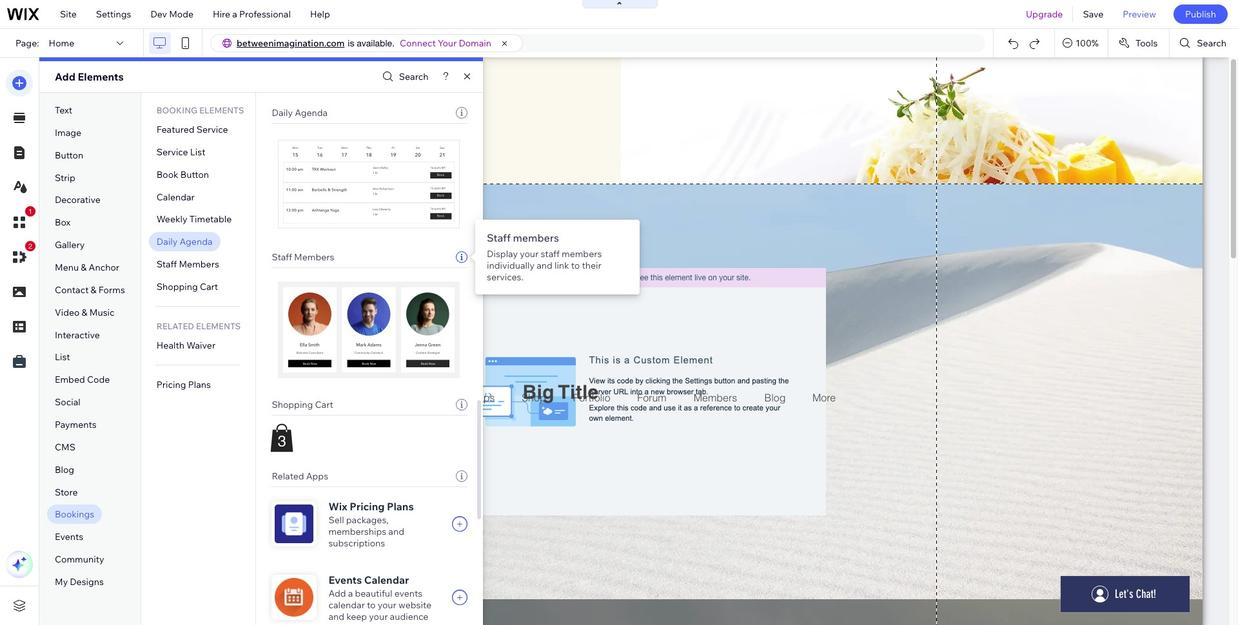Task type: describe. For each thing, give the bounding box(es) containing it.
your
[[438, 37, 457, 49]]

blog
[[55, 464, 74, 476]]

health waiver
[[157, 340, 216, 352]]

interactive
[[55, 329, 100, 341]]

100%
[[1076, 37, 1099, 49]]

services.
[[487, 272, 524, 283]]

preview
[[1123, 8, 1157, 20]]

booking
[[157, 105, 198, 115]]

events for events
[[55, 532, 83, 543]]

1 button
[[6, 206, 35, 236]]

1 vertical spatial search
[[399, 71, 429, 83]]

available.
[[357, 38, 395, 48]]

featured service
[[157, 124, 228, 135]]

plans inside the wix pricing plans sell packages, memberships and subscriptions
[[387, 501, 414, 514]]

sell
[[329, 515, 344, 526]]

keep
[[347, 612, 367, 623]]

video & music
[[55, 307, 115, 319]]

forms
[[99, 284, 125, 296]]

events for events calendar add a beautiful events calendar to your website and keep your audience updated.
[[329, 574, 362, 587]]

to inside staff members display your staff members individually and link to their services.
[[571, 260, 580, 272]]

related apps
[[272, 471, 328, 483]]

related
[[157, 321, 194, 332]]

1 vertical spatial search button
[[379, 67, 429, 86]]

preview button
[[1114, 0, 1166, 28]]

1 vertical spatial members
[[562, 248, 602, 260]]

cms
[[55, 442, 75, 453]]

tools
[[1136, 37, 1158, 49]]

save
[[1083, 8, 1104, 20]]

help
[[310, 8, 330, 20]]

and inside the wix pricing plans sell packages, memberships and subscriptions
[[389, 526, 404, 538]]

store
[[55, 487, 78, 498]]

display
[[487, 248, 518, 260]]

0 horizontal spatial shopping
[[157, 281, 198, 293]]

home
[[49, 37, 74, 49]]

video
[[55, 307, 80, 319]]

staff inside staff members display your staff members individually and link to their services.
[[487, 232, 511, 245]]

0 horizontal spatial staff
[[157, 259, 177, 270]]

social
[[55, 397, 80, 408]]

packages,
[[346, 515, 389, 526]]

dev
[[151, 8, 167, 20]]

0 horizontal spatial a
[[232, 8, 237, 20]]

my
[[55, 577, 68, 588]]

1 horizontal spatial cart
[[315, 399, 333, 411]]

image
[[55, 127, 81, 139]]

is
[[348, 38, 354, 48]]

my designs
[[55, 577, 104, 588]]

1 horizontal spatial staff
[[272, 252, 292, 263]]

0 horizontal spatial cart
[[200, 281, 218, 293]]

link
[[555, 260, 569, 272]]

their
[[582, 260, 602, 272]]

apps
[[306, 471, 328, 483]]

bookings
[[55, 509, 94, 521]]

payments
[[55, 419, 97, 431]]

add elements
[[55, 70, 124, 83]]

pricing plans
[[157, 379, 211, 391]]

wix
[[329, 501, 348, 514]]

booking elements
[[157, 105, 244, 115]]

0 vertical spatial agenda
[[295, 107, 328, 119]]

related
[[272, 471, 304, 483]]

service list
[[157, 146, 205, 158]]

mode
[[169, 8, 194, 20]]

events
[[395, 588, 423, 600]]

hire a professional
[[213, 8, 291, 20]]

add inside events calendar add a beautiful events calendar to your website and keep your audience updated.
[[329, 588, 346, 600]]

staff
[[541, 248, 560, 260]]

1 horizontal spatial staff members
[[272, 252, 334, 263]]

staff members display your staff members individually and link to their services.
[[487, 232, 602, 283]]

book button
[[157, 169, 209, 180]]

1 horizontal spatial daily agenda
[[272, 107, 328, 119]]

a inside events calendar add a beautiful events calendar to your website and keep your audience updated.
[[348, 588, 353, 600]]

publish
[[1186, 8, 1217, 20]]

0 vertical spatial members
[[513, 232, 559, 245]]

embed
[[55, 374, 85, 386]]

1 horizontal spatial daily
[[272, 107, 293, 119]]

professional
[[239, 8, 291, 20]]

and inside staff members display your staff members individually and link to their services.
[[537, 260, 553, 272]]

1 vertical spatial button
[[181, 169, 209, 180]]

menu & anchor
[[55, 262, 119, 274]]

updated.
[[329, 623, 367, 626]]

1 horizontal spatial shopping
[[272, 399, 313, 411]]

1
[[28, 208, 32, 215]]

weekly timetable
[[157, 214, 232, 225]]

gallery
[[55, 239, 85, 251]]

0 vertical spatial calendar
[[157, 191, 195, 203]]

memberships
[[329, 526, 387, 538]]

1 vertical spatial daily agenda
[[157, 236, 213, 248]]

1 horizontal spatial search button
[[1171, 29, 1239, 57]]

pricing inside the wix pricing plans sell packages, memberships and subscriptions
[[350, 501, 385, 514]]

audience
[[390, 612, 429, 623]]

2 button
[[6, 241, 35, 271]]

2
[[28, 243, 32, 250]]

upgrade
[[1026, 8, 1063, 20]]

0 horizontal spatial plans
[[188, 379, 211, 391]]



Task type: vqa. For each thing, say whether or not it's contained in the screenshot.
CONNECT
yes



Task type: locate. For each thing, give the bounding box(es) containing it.
1 horizontal spatial calendar
[[364, 574, 409, 587]]

daily
[[272, 107, 293, 119], [157, 236, 178, 248]]

site
[[60, 8, 77, 20]]

0 vertical spatial shopping cart
[[157, 281, 218, 293]]

search
[[1198, 37, 1227, 49], [399, 71, 429, 83]]

0 vertical spatial pricing
[[157, 379, 186, 391]]

domain
[[459, 37, 492, 49]]

search button down publish
[[1171, 29, 1239, 57]]

timetable
[[189, 214, 232, 225]]

to inside events calendar add a beautiful events calendar to your website and keep your audience updated.
[[367, 600, 376, 612]]

to
[[571, 260, 580, 272], [367, 600, 376, 612]]

a
[[232, 8, 237, 20], [348, 588, 353, 600]]

service down booking elements
[[197, 124, 228, 135]]

0 vertical spatial and
[[537, 260, 553, 272]]

1 horizontal spatial shopping cart
[[272, 399, 333, 411]]

add up text
[[55, 70, 75, 83]]

search button down connect
[[379, 67, 429, 86]]

0 horizontal spatial members
[[179, 259, 219, 270]]

0 vertical spatial service
[[197, 124, 228, 135]]

1 vertical spatial add
[[329, 588, 346, 600]]

1 horizontal spatial plans
[[387, 501, 414, 514]]

strip
[[55, 172, 75, 184]]

0 vertical spatial daily agenda
[[272, 107, 328, 119]]

music
[[90, 307, 115, 319]]

0 vertical spatial shopping
[[157, 281, 198, 293]]

0 vertical spatial &
[[81, 262, 87, 274]]

contact & forms
[[55, 284, 125, 296]]

0 horizontal spatial daily
[[157, 236, 178, 248]]

1 vertical spatial a
[[348, 588, 353, 600]]

0 vertical spatial plans
[[188, 379, 211, 391]]

plans up packages,
[[387, 501, 414, 514]]

0 vertical spatial daily
[[272, 107, 293, 119]]

elements up waiver
[[196, 321, 241, 332]]

to right calendar
[[367, 600, 376, 612]]

0 vertical spatial cart
[[200, 281, 218, 293]]

0 vertical spatial elements
[[199, 105, 244, 115]]

calendar up weekly
[[157, 191, 195, 203]]

1 horizontal spatial to
[[571, 260, 580, 272]]

& for menu
[[81, 262, 87, 274]]

code
[[87, 374, 110, 386]]

contact
[[55, 284, 89, 296]]

staff
[[487, 232, 511, 245], [272, 252, 292, 263], [157, 259, 177, 270]]

add up updated. at the bottom of page
[[329, 588, 346, 600]]

0 horizontal spatial to
[[367, 600, 376, 612]]

1 horizontal spatial members
[[294, 252, 334, 263]]

service
[[197, 124, 228, 135], [157, 146, 188, 158]]

connect
[[400, 37, 436, 49]]

1 vertical spatial shopping cart
[[272, 399, 333, 411]]

1 horizontal spatial add
[[329, 588, 346, 600]]

settings
[[96, 8, 131, 20]]

cart
[[200, 281, 218, 293], [315, 399, 333, 411]]

0 horizontal spatial and
[[329, 612, 345, 623]]

1 vertical spatial service
[[157, 146, 188, 158]]

0 horizontal spatial staff members
[[157, 259, 219, 270]]

and left keep at the bottom left of page
[[329, 612, 345, 623]]

0 horizontal spatial members
[[513, 232, 559, 245]]

agenda
[[295, 107, 328, 119], [180, 236, 213, 248]]

embed code
[[55, 374, 110, 386]]

button
[[55, 149, 83, 161], [181, 169, 209, 180]]

1 vertical spatial elements
[[196, 321, 241, 332]]

betweenimagination.com
[[237, 37, 345, 49]]

events
[[55, 532, 83, 543], [329, 574, 362, 587]]

1 vertical spatial pricing
[[350, 501, 385, 514]]

0 horizontal spatial list
[[55, 352, 70, 364]]

100% button
[[1056, 29, 1108, 57]]

waiver
[[187, 340, 216, 352]]

0 horizontal spatial pricing
[[157, 379, 186, 391]]

calendar up beautiful
[[364, 574, 409, 587]]

search down connect
[[399, 71, 429, 83]]

0 horizontal spatial agenda
[[180, 236, 213, 248]]

elements up the featured service
[[199, 105, 244, 115]]

featured
[[157, 124, 195, 135]]

1 horizontal spatial service
[[197, 124, 228, 135]]

service down featured
[[157, 146, 188, 158]]

& right the video
[[82, 307, 88, 319]]

0 vertical spatial button
[[55, 149, 83, 161]]

1 horizontal spatial button
[[181, 169, 209, 180]]

1 vertical spatial shopping
[[272, 399, 313, 411]]

plans down waiver
[[188, 379, 211, 391]]

wix pricing plans sell packages, memberships and subscriptions
[[329, 501, 414, 550]]

box
[[55, 217, 71, 229]]

0 horizontal spatial search
[[399, 71, 429, 83]]

1 vertical spatial list
[[55, 352, 70, 364]]

individually
[[487, 260, 535, 272]]

your
[[520, 248, 539, 260], [378, 600, 397, 612], [369, 612, 388, 623]]

0 horizontal spatial shopping cart
[[157, 281, 218, 293]]

1 horizontal spatial events
[[329, 574, 362, 587]]

1 vertical spatial daily
[[157, 236, 178, 248]]

events calendar add a beautiful events calendar to your website and keep your audience updated.
[[329, 574, 432, 626]]

elements for booking elements
[[199, 105, 244, 115]]

website
[[399, 600, 432, 612]]

0 horizontal spatial search button
[[379, 67, 429, 86]]

calendar
[[157, 191, 195, 203], [364, 574, 409, 587]]

2 horizontal spatial and
[[537, 260, 553, 272]]

2 vertical spatial and
[[329, 612, 345, 623]]

0 vertical spatial add
[[55, 70, 75, 83]]

0 vertical spatial search
[[1198, 37, 1227, 49]]

button down service list
[[181, 169, 209, 180]]

1 horizontal spatial agenda
[[295, 107, 328, 119]]

and
[[537, 260, 553, 272], [389, 526, 404, 538], [329, 612, 345, 623]]

daily agenda
[[272, 107, 328, 119], [157, 236, 213, 248]]

pricing down the health
[[157, 379, 186, 391]]

search button
[[1171, 29, 1239, 57], [379, 67, 429, 86]]

weekly
[[157, 214, 187, 225]]

events down 'bookings'
[[55, 532, 83, 543]]

your inside staff members display your staff members individually and link to their services.
[[520, 248, 539, 260]]

list
[[190, 146, 205, 158], [55, 352, 70, 364]]

pricing up packages,
[[350, 501, 385, 514]]

anchor
[[89, 262, 119, 274]]

dev mode
[[151, 8, 194, 20]]

list up embed
[[55, 352, 70, 364]]

your right keep at the bottom left of page
[[369, 612, 388, 623]]

members
[[294, 252, 334, 263], [179, 259, 219, 270]]

health
[[157, 340, 185, 352]]

members
[[513, 232, 559, 245], [562, 248, 602, 260]]

2 vertical spatial &
[[82, 307, 88, 319]]

& for contact
[[91, 284, 97, 296]]

tools button
[[1109, 29, 1170, 57]]

related elements
[[157, 321, 241, 332]]

a left beautiful
[[348, 588, 353, 600]]

search down publish button
[[1198, 37, 1227, 49]]

1 vertical spatial events
[[329, 574, 362, 587]]

staff members
[[272, 252, 334, 263], [157, 259, 219, 270]]

0 vertical spatial a
[[232, 8, 237, 20]]

events up calendar
[[329, 574, 362, 587]]

menu
[[55, 262, 79, 274]]

& right menu
[[81, 262, 87, 274]]

your left staff
[[520, 248, 539, 260]]

2 horizontal spatial staff
[[487, 232, 511, 245]]

to right the "link"
[[571, 260, 580, 272]]

0 horizontal spatial calendar
[[157, 191, 195, 203]]

shopping
[[157, 281, 198, 293], [272, 399, 313, 411]]

members up staff
[[513, 232, 559, 245]]

0 horizontal spatial add
[[55, 70, 75, 83]]

0 horizontal spatial daily agenda
[[157, 236, 213, 248]]

button down image
[[55, 149, 83, 161]]

designs
[[70, 577, 104, 588]]

1 vertical spatial and
[[389, 526, 404, 538]]

subscriptions
[[329, 538, 385, 550]]

& for video
[[82, 307, 88, 319]]

0 vertical spatial events
[[55, 532, 83, 543]]

1 horizontal spatial list
[[190, 146, 205, 158]]

events inside events calendar add a beautiful events calendar to your website and keep your audience updated.
[[329, 574, 362, 587]]

1 vertical spatial to
[[367, 600, 376, 612]]

and inside events calendar add a beautiful events calendar to your website and keep your audience updated.
[[329, 612, 345, 623]]

1 horizontal spatial pricing
[[350, 501, 385, 514]]

community
[[55, 554, 104, 566]]

1 horizontal spatial and
[[389, 526, 404, 538]]

book
[[157, 169, 178, 180]]

& left forms
[[91, 284, 97, 296]]

0 vertical spatial list
[[190, 146, 205, 158]]

list down the featured service
[[190, 146, 205, 158]]

1 horizontal spatial members
[[562, 248, 602, 260]]

0 vertical spatial search button
[[1171, 29, 1239, 57]]

a right hire
[[232, 8, 237, 20]]

0 horizontal spatial button
[[55, 149, 83, 161]]

decorative
[[55, 194, 101, 206]]

0 horizontal spatial events
[[55, 532, 83, 543]]

save button
[[1074, 0, 1114, 28]]

shopping cart
[[157, 281, 218, 293], [272, 399, 333, 411]]

0 vertical spatial to
[[571, 260, 580, 272]]

1 vertical spatial plans
[[387, 501, 414, 514]]

elements
[[199, 105, 244, 115], [196, 321, 241, 332]]

members right staff
[[562, 248, 602, 260]]

text
[[55, 105, 72, 116]]

hire
[[213, 8, 230, 20]]

1 horizontal spatial a
[[348, 588, 353, 600]]

1 horizontal spatial search
[[1198, 37, 1227, 49]]

beautiful
[[355, 588, 393, 600]]

1 vertical spatial cart
[[315, 399, 333, 411]]

calendar inside events calendar add a beautiful events calendar to your website and keep your audience updated.
[[364, 574, 409, 587]]

calendar
[[329, 600, 365, 612]]

and right memberships
[[389, 526, 404, 538]]

1 vertical spatial agenda
[[180, 236, 213, 248]]

plans
[[188, 379, 211, 391], [387, 501, 414, 514]]

your left website
[[378, 600, 397, 612]]

&
[[81, 262, 87, 274], [91, 284, 97, 296], [82, 307, 88, 319]]

is available. connect your domain
[[348, 37, 492, 49]]

elements for related elements
[[196, 321, 241, 332]]

1 vertical spatial calendar
[[364, 574, 409, 587]]

1 vertical spatial &
[[91, 284, 97, 296]]

elements
[[78, 70, 124, 83]]

and left the "link"
[[537, 260, 553, 272]]

0 horizontal spatial service
[[157, 146, 188, 158]]



